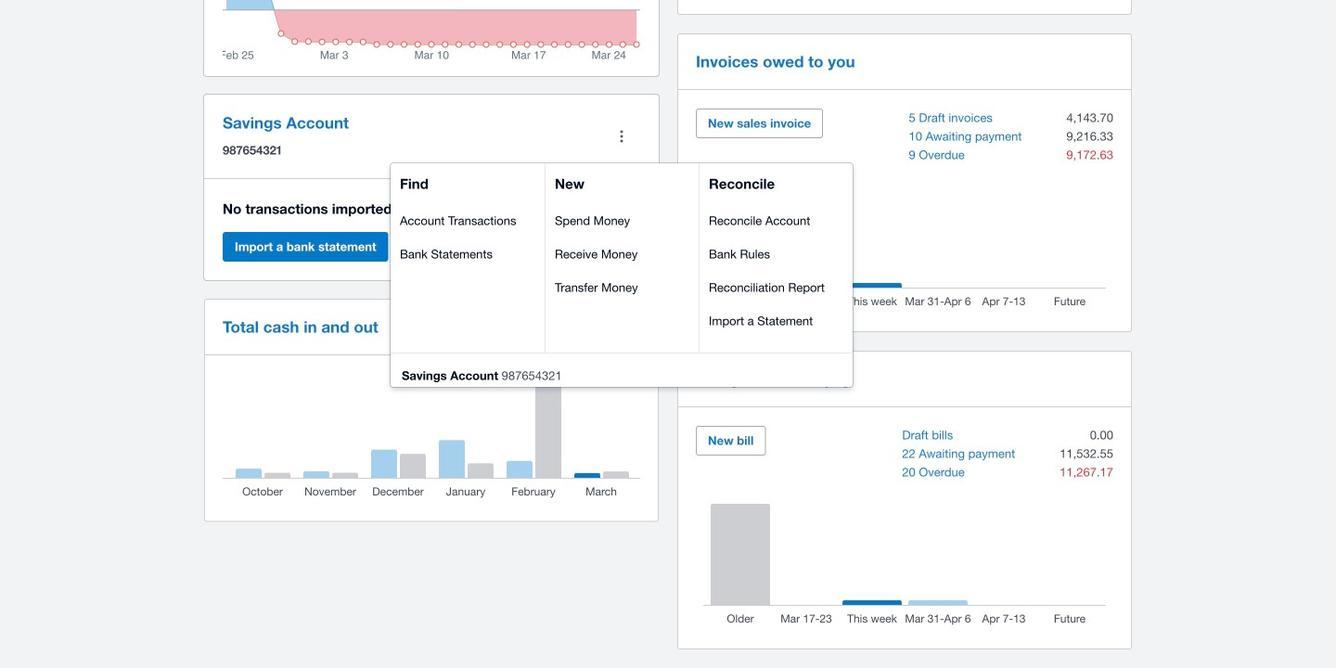 Task type: locate. For each thing, give the bounding box(es) containing it.
3 menu item from the left
[[709, 173, 844, 195]]

2 menu from the left
[[555, 210, 690, 299]]

menu item
[[400, 173, 536, 195], [555, 173, 690, 195], [709, 173, 844, 195]]

0 horizontal spatial menu item
[[400, 173, 536, 195]]

1 horizontal spatial menu
[[555, 210, 690, 299]]

menu for 1st menu item from right
[[709, 210, 844, 332]]

3 menu from the left
[[709, 210, 844, 332]]

1 menu from the left
[[400, 210, 536, 266]]

menu
[[400, 210, 536, 266], [555, 210, 690, 299], [709, 210, 844, 332]]

2 horizontal spatial menu
[[709, 210, 844, 332]]

1 menu item from the left
[[400, 173, 536, 195]]

2 horizontal spatial menu item
[[709, 173, 844, 195]]

1 horizontal spatial menu item
[[555, 173, 690, 195]]

0 horizontal spatial menu
[[400, 210, 536, 266]]



Task type: vqa. For each thing, say whether or not it's contained in the screenshot.
the middle menu
yes



Task type: describe. For each thing, give the bounding box(es) containing it.
2 menu item from the left
[[555, 173, 690, 195]]

menu for second menu item from the right
[[555, 210, 690, 299]]

menu for first menu item from the left
[[400, 210, 536, 266]]

manage menu toggle image
[[603, 118, 641, 155]]



